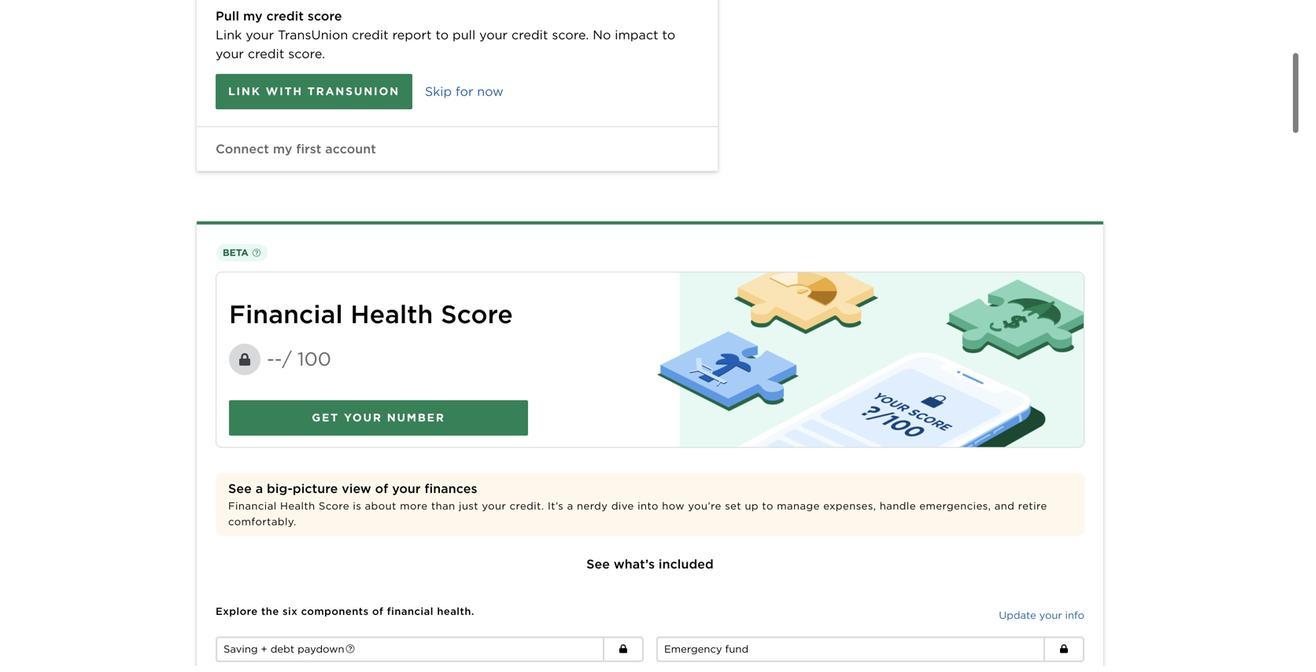 Task type: describe. For each thing, give the bounding box(es) containing it.
handle
[[880, 500, 916, 512]]

just
[[459, 500, 479, 512]]

pull my credit score
[[216, 8, 342, 24]]

connect my first account
[[216, 141, 376, 157]]

paydown
[[298, 644, 345, 656]]

+
[[261, 644, 267, 656]]

my for pull
[[243, 8, 263, 24]]

for
[[456, 84, 473, 99]]

link your transunion credit report to pull your credit score. no impact to your credit score.
[[216, 27, 676, 62]]

financial inside the see a big-picture view of your finances financial health score is about more than just your credit. it's a nerdy dive into how you're set up to manage expenses, handle emergencies, and retire comfortably.
[[228, 500, 277, 512]]

link for link your transunion credit report to pull your credit score. no impact to your credit score.
[[216, 27, 242, 43]]

manage
[[777, 500, 820, 512]]

skip for now button
[[425, 84, 504, 99]]

your
[[344, 411, 382, 425]]

report
[[392, 27, 432, 43]]

your right just
[[482, 500, 506, 512]]

emergency fund
[[664, 644, 749, 656]]

now
[[477, 84, 504, 99]]

explore the six components of financial health.
[[216, 606, 475, 618]]

explore
[[216, 606, 258, 618]]

see a big-picture view of your finances financial health score is about more than just your credit. it's a nerdy dive into how you're set up to manage expenses, handle emergencies, and retire comfortably.
[[228, 481, 1048, 528]]

100
[[298, 348, 331, 371]]

components
[[301, 606, 369, 618]]

transunion
[[308, 85, 400, 98]]

-- / 100
[[267, 348, 331, 371]]

link for link with transunion
[[228, 85, 261, 98]]

your down pull my credit score
[[246, 27, 274, 43]]

how
[[662, 500, 685, 512]]

/
[[282, 348, 292, 371]]

credit right pull
[[512, 27, 548, 43]]

1 horizontal spatial health
[[351, 299, 433, 329]]

impact
[[615, 27, 659, 43]]

0 vertical spatial score
[[441, 299, 513, 329]]

pull
[[453, 27, 476, 43]]

get your number
[[312, 411, 445, 425]]

you're
[[688, 500, 722, 512]]

update your info
[[999, 610, 1085, 622]]

transunion
[[278, 27, 348, 43]]

debt
[[271, 644, 295, 656]]

is
[[353, 500, 362, 512]]

credit up transunion
[[266, 8, 304, 24]]

puzzles image
[[657, 273, 1084, 447]]

retire
[[1018, 500, 1048, 512]]

more
[[400, 500, 428, 512]]

health inside the see a big-picture view of your finances financial health score is about more than just your credit. it's a nerdy dive into how you're set up to manage expenses, handle emergencies, and retire comfortably.
[[280, 500, 315, 512]]

the
[[261, 606, 279, 618]]

picture
[[293, 481, 338, 497]]

see what's included
[[587, 557, 714, 572]]

your inside button
[[1040, 610, 1062, 622]]

your right pull
[[480, 27, 508, 43]]

expenses,
[[824, 500, 877, 512]]

saving + debt paydown
[[224, 644, 345, 656]]

view
[[342, 481, 371, 497]]

into
[[638, 500, 659, 512]]

and
[[995, 500, 1015, 512]]

health.
[[437, 606, 475, 618]]

your down pull
[[216, 46, 244, 62]]

fund
[[725, 644, 749, 656]]

first
[[296, 141, 321, 157]]

what's
[[614, 557, 655, 572]]

get your number button
[[229, 401, 528, 436]]

number
[[387, 411, 445, 425]]

credit.
[[510, 500, 544, 512]]



Task type: locate. For each thing, give the bounding box(es) containing it.
1 vertical spatial of
[[372, 606, 384, 618]]

a left big-
[[256, 481, 263, 497]]

no
[[593, 27, 611, 43]]

score. down transunion
[[288, 46, 325, 62]]

finances
[[425, 481, 477, 497]]

link with transunion button
[[216, 74, 412, 110]]

get
[[312, 411, 339, 425]]

1 vertical spatial link
[[228, 85, 261, 98]]

see inside the see a big-picture view of your finances financial health score is about more than just your credit. it's a nerdy dive into how you're set up to manage expenses, handle emergencies, and retire comfortably.
[[228, 481, 252, 497]]

1 horizontal spatial score
[[441, 299, 513, 329]]

financial
[[387, 606, 434, 618]]

see
[[228, 481, 252, 497], [587, 557, 610, 572]]

credit
[[266, 8, 304, 24], [352, 27, 389, 43], [512, 27, 548, 43], [248, 46, 284, 62]]

- left /
[[267, 348, 275, 371]]

0 horizontal spatial a
[[256, 481, 263, 497]]

six
[[283, 606, 298, 618]]

financial
[[229, 299, 343, 329], [228, 500, 277, 512]]

0 vertical spatial a
[[256, 481, 263, 497]]

my for connect
[[273, 141, 292, 157]]

0 vertical spatial financial
[[229, 299, 343, 329]]

score
[[441, 299, 513, 329], [319, 500, 350, 512]]

credit down pull my credit score
[[248, 46, 284, 62]]

link inside button
[[228, 85, 261, 98]]

your up more
[[392, 481, 421, 497]]

of left the financial
[[372, 606, 384, 618]]

1 horizontal spatial to
[[662, 27, 676, 43]]

0 horizontal spatial to
[[436, 27, 449, 43]]

my right pull
[[243, 8, 263, 24]]

link with transunion
[[228, 85, 400, 98]]

1 vertical spatial financial
[[228, 500, 277, 512]]

1 vertical spatial my
[[273, 141, 292, 157]]

of up "about"
[[375, 481, 388, 497]]

a
[[256, 481, 263, 497], [567, 500, 574, 512]]

my left first
[[273, 141, 292, 157]]

your left info
[[1040, 610, 1062, 622]]

1 vertical spatial score
[[319, 500, 350, 512]]

update
[[999, 610, 1037, 622]]

see for see what's included
[[587, 557, 610, 572]]

0 vertical spatial my
[[243, 8, 263, 24]]

saving
[[224, 644, 258, 656]]

nerdy
[[577, 500, 608, 512]]

comfortably.
[[228, 516, 296, 528]]

account
[[325, 141, 376, 157]]

see left what's
[[587, 557, 610, 572]]

score
[[308, 8, 342, 24]]

to right impact
[[662, 27, 676, 43]]

1 horizontal spatial my
[[273, 141, 292, 157]]

up
[[745, 500, 759, 512]]

2 horizontal spatial to
[[762, 500, 774, 512]]

link down pull
[[216, 27, 242, 43]]

a right it's
[[567, 500, 574, 512]]

see left big-
[[228, 481, 252, 497]]

financial up comfortably.
[[228, 500, 277, 512]]

to
[[436, 27, 449, 43], [662, 27, 676, 43], [762, 500, 774, 512]]

my
[[243, 8, 263, 24], [273, 141, 292, 157]]

of
[[375, 481, 388, 497], [372, 606, 384, 618]]

0 horizontal spatial see
[[228, 481, 252, 497]]

update your info button
[[999, 608, 1085, 624]]

1 vertical spatial score.
[[288, 46, 325, 62]]

0 vertical spatial link
[[216, 27, 242, 43]]

see for see a big-picture view of your finances financial health score is about more than just your credit. it's a nerdy dive into how you're set up to manage expenses, handle emergencies, and retire comfortably.
[[228, 481, 252, 497]]

skip for now
[[425, 84, 504, 99]]

credit left report
[[352, 27, 389, 43]]

1 horizontal spatial a
[[567, 500, 574, 512]]

to left pull
[[436, 27, 449, 43]]

set
[[725, 500, 742, 512]]

your
[[246, 27, 274, 43], [480, 27, 508, 43], [216, 46, 244, 62], [392, 481, 421, 497], [482, 500, 506, 512], [1040, 610, 1062, 622]]

than
[[431, 500, 456, 512]]

link left the with
[[228, 85, 261, 98]]

it's
[[548, 500, 564, 512]]

-
[[267, 348, 275, 371], [275, 348, 282, 371]]

link
[[216, 27, 242, 43], [228, 85, 261, 98]]

score.
[[552, 27, 589, 43], [288, 46, 325, 62]]

score inside the see a big-picture view of your finances financial health score is about more than just your credit. it's a nerdy dive into how you're set up to manage expenses, handle emergencies, and retire comfortably.
[[319, 500, 350, 512]]

1 vertical spatial health
[[280, 500, 315, 512]]

0 vertical spatial see
[[228, 481, 252, 497]]

0 horizontal spatial score.
[[288, 46, 325, 62]]

link inside link your transunion credit report to pull your credit score. no impact to your credit score.
[[216, 27, 242, 43]]

of inside the see a big-picture view of your finances financial health score is about more than just your credit. it's a nerdy dive into how you're set up to manage expenses, handle emergencies, and retire comfortably.
[[375, 481, 388, 497]]

financial health score
[[229, 299, 513, 329]]

info
[[1066, 610, 1085, 622]]

1 vertical spatial see
[[587, 557, 610, 572]]

emergencies,
[[920, 500, 991, 512]]

0 vertical spatial score.
[[552, 27, 589, 43]]

health
[[351, 299, 433, 329], [280, 500, 315, 512]]

with
[[266, 85, 303, 98]]

financial up /
[[229, 299, 343, 329]]

to inside the see a big-picture view of your finances financial health score is about more than just your credit. it's a nerdy dive into how you're set up to manage expenses, handle emergencies, and retire comfortably.
[[762, 500, 774, 512]]

emergency
[[664, 644, 722, 656]]

0 horizontal spatial health
[[280, 500, 315, 512]]

skip
[[425, 84, 452, 99]]

to right up
[[762, 500, 774, 512]]

1 vertical spatial a
[[567, 500, 574, 512]]

big-
[[267, 481, 293, 497]]

1 horizontal spatial see
[[587, 557, 610, 572]]

score. left "no" at the top left of page
[[552, 27, 589, 43]]

- left 100
[[275, 348, 282, 371]]

0 vertical spatial of
[[375, 481, 388, 497]]

1 horizontal spatial score.
[[552, 27, 589, 43]]

about
[[365, 500, 397, 512]]

1 - from the left
[[267, 348, 275, 371]]

included
[[659, 557, 714, 572]]

dive
[[612, 500, 634, 512]]

connect
[[216, 141, 269, 157]]

0 horizontal spatial score
[[319, 500, 350, 512]]

0 vertical spatial health
[[351, 299, 433, 329]]

2 - from the left
[[275, 348, 282, 371]]

0 horizontal spatial my
[[243, 8, 263, 24]]

pull
[[216, 8, 239, 24]]



Task type: vqa. For each thing, say whether or not it's contained in the screenshot.
stage within the People with end-stage renal disease getting a kidney transplant are eligible for Medicare the month they're admitted for the transplant or for pre-transplant services.
no



